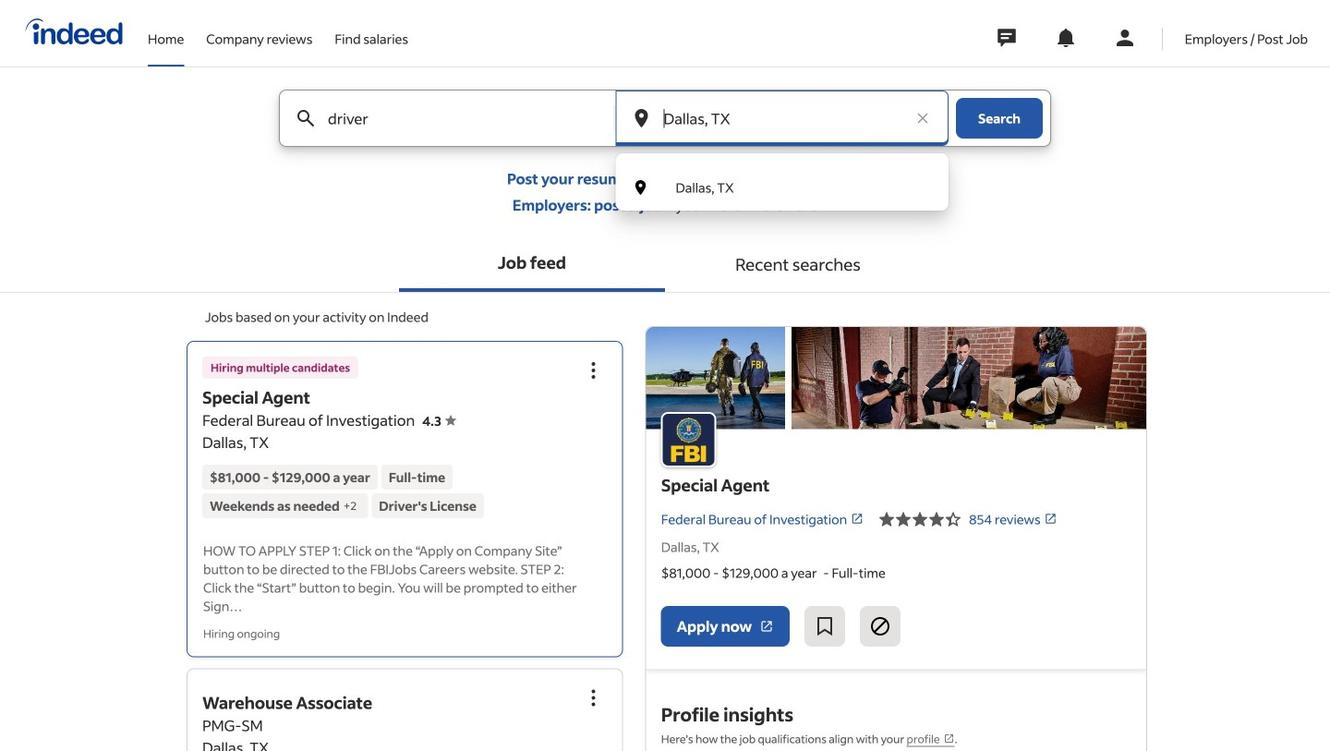 Task type: vqa. For each thing, say whether or not it's contained in the screenshot.
Help Icon at the left of the page
no



Task type: describe. For each thing, give the bounding box(es) containing it.
notifications unread count 0 image
[[1055, 27, 1077, 49]]

job actions for warehouse associate is collapsed image
[[583, 687, 605, 709]]

4.3 out of 5 stars image
[[879, 508, 962, 530]]

4.3 out of 5 stars. link to 854 reviews company ratings (opens in a new tab) image
[[1045, 513, 1058, 525]]

save this job image
[[814, 615, 836, 638]]



Task type: locate. For each thing, give the bounding box(es) containing it.
account image
[[1114, 27, 1136, 49]]

clear location input image
[[914, 109, 932, 128]]

main content
[[0, 90, 1331, 751]]

search: Job title, keywords, or company text field
[[324, 91, 584, 146]]

job actions for special agent is collapsed image
[[583, 359, 605, 382]]

Edit location text field
[[660, 91, 905, 146]]

apply now (opens in a new tab) image
[[760, 619, 775, 634]]

messages unread count 0 image
[[995, 19, 1019, 56]]

profile (opens in a new window) image
[[944, 733, 955, 744]]

4.3 out of five stars rating image
[[423, 413, 456, 429]]

federal bureau of investigation (opens in a new tab) image
[[851, 513, 864, 525]]

not interested image
[[870, 615, 892, 638]]

tab list
[[0, 237, 1331, 293]]

federal bureau of investigation logo image
[[647, 327, 1147, 429], [661, 412, 717, 468]]

None search field
[[264, 90, 1066, 211]]



